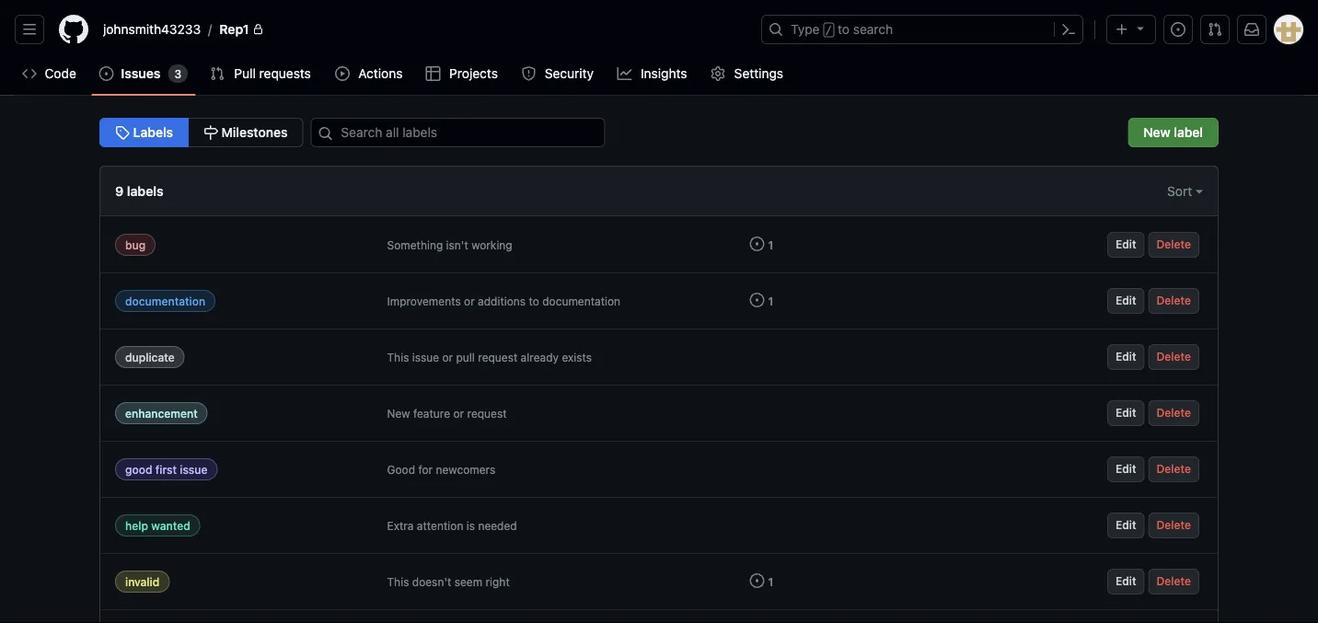 Task type: vqa. For each thing, say whether or not it's contained in the screenshot.
HRAMEZANI corresponding to use contextvar instead of threadlocal Test #894: Pull request #581 synchronize             by hramezani
no



Task type: describe. For each thing, give the bounding box(es) containing it.
something isn't working
[[387, 238, 513, 251]]

this issue or pull request already exists
[[387, 351, 592, 364]]

Labels search field
[[311, 118, 605, 147]]

issue opened image for the git pull request image inside the pull requests link
[[99, 66, 114, 81]]

enhancement link
[[115, 402, 208, 424]]

settings link
[[704, 60, 792, 87]]

already
[[521, 351, 559, 364]]

1 for this doesn't seem right
[[768, 575, 774, 588]]

table image
[[426, 66, 441, 81]]

issue opened image for topmost the git pull request image
[[1171, 22, 1186, 37]]

new label button
[[1128, 118, 1219, 147]]

edit for sixth delete button edit button
[[1116, 519, 1137, 532]]

issue element
[[99, 118, 303, 147]]

working
[[472, 238, 513, 251]]

this for this issue or pull request already exists
[[387, 351, 409, 364]]

graph image
[[617, 66, 632, 81]]

rep1 link
[[212, 15, 271, 44]]

good
[[387, 463, 415, 476]]

duplicate
[[125, 351, 175, 364]]

for
[[418, 463, 433, 476]]

delete for sixth delete button
[[1157, 519, 1191, 532]]

1 vertical spatial to
[[529, 295, 539, 308]]

extra attention is needed
[[387, 519, 517, 532]]

new for new label
[[1144, 125, 1171, 140]]

security
[[545, 66, 594, 81]]

search
[[853, 22, 893, 37]]

plus image
[[1115, 22, 1130, 37]]

homepage image
[[59, 15, 88, 44]]

improvements
[[387, 295, 461, 308]]

type
[[791, 22, 820, 37]]

9
[[115, 183, 124, 198]]

exists
[[562, 351, 592, 364]]

0 vertical spatial git pull request image
[[1208, 22, 1223, 37]]

command palette image
[[1062, 22, 1076, 37]]

1 link for improvements or additions to documentation
[[750, 293, 774, 308]]

6 delete button from the top
[[1149, 513, 1200, 539]]

new feature or request
[[387, 407, 507, 420]]

search image
[[318, 126, 333, 141]]

needed
[[478, 519, 517, 532]]

rep1
[[219, 22, 249, 37]]

or for request
[[453, 407, 464, 420]]

Search all labels text field
[[311, 118, 605, 147]]

johnsmith43233
[[103, 22, 201, 37]]

shield image
[[521, 66, 536, 81]]

first
[[155, 463, 177, 476]]

right
[[486, 575, 510, 588]]

tag image
[[115, 125, 130, 140]]

1 link for this doesn't seem right
[[750, 574, 774, 588]]

milestone image
[[203, 125, 218, 140]]

milestones
[[218, 125, 288, 140]]

issue opened image for improvements or additions to documentation
[[750, 293, 765, 308]]

edit button for seventh delete button from the bottom
[[1108, 232, 1145, 258]]

help wanted
[[125, 519, 190, 532]]

good
[[125, 463, 152, 476]]

settings
[[734, 66, 784, 81]]

pull requests
[[234, 66, 311, 81]]

seem
[[455, 575, 483, 588]]

wanted
[[151, 519, 190, 532]]

delete for fifth delete button from the top
[[1157, 463, 1191, 476]]

delete for sixth delete button from the bottom of the page
[[1157, 294, 1191, 307]]

good first issue link
[[115, 459, 218, 481]]

0 vertical spatial request
[[478, 351, 518, 364]]

pull
[[456, 351, 475, 364]]

insights
[[641, 66, 687, 81]]

is
[[467, 519, 475, 532]]

lock image
[[253, 24, 264, 35]]

projects
[[449, 66, 498, 81]]

edit for edit button for 1st delete button from the bottom of the page
[[1116, 575, 1137, 588]]

1 horizontal spatial issue opened image
[[750, 574, 765, 588]]

edit button for fifth delete button from the top
[[1108, 457, 1145, 482]]

new label
[[1144, 125, 1203, 140]]



Task type: locate. For each thing, give the bounding box(es) containing it.
delete
[[1157, 238, 1191, 251], [1157, 294, 1191, 307], [1157, 350, 1191, 363], [1157, 407, 1191, 419], [1157, 463, 1191, 476], [1157, 519, 1191, 532], [1157, 575, 1191, 588]]

6 delete from the top
[[1157, 519, 1191, 532]]

/ right type
[[826, 24, 832, 37]]

new for new feature or request
[[387, 407, 410, 420]]

improvements or additions to documentation
[[387, 295, 621, 308]]

0 horizontal spatial issue opened image
[[99, 66, 114, 81]]

label
[[1174, 125, 1203, 140]]

security link
[[514, 60, 603, 87]]

1 horizontal spatial issue
[[412, 351, 439, 364]]

to right additions
[[529, 295, 539, 308]]

edit button for sixth delete button
[[1108, 513, 1145, 539]]

feature
[[413, 407, 450, 420]]

0 vertical spatial to
[[838, 22, 850, 37]]

labels link
[[99, 118, 189, 147]]

1 vertical spatial this
[[387, 575, 409, 588]]

4 delete button from the top
[[1149, 401, 1200, 426]]

documentation up 'exists'
[[543, 295, 621, 308]]

new
[[1144, 125, 1171, 140], [387, 407, 410, 420]]

7 edit button from the top
[[1108, 569, 1145, 595]]

1 horizontal spatial git pull request image
[[1208, 22, 1223, 37]]

triangle down image
[[1133, 21, 1148, 35]]

0 horizontal spatial git pull request image
[[210, 66, 225, 81]]

this
[[387, 351, 409, 364], [387, 575, 409, 588]]

0 vertical spatial new
[[1144, 125, 1171, 140]]

request
[[478, 351, 518, 364], [467, 407, 507, 420]]

issue
[[412, 351, 439, 364], [180, 463, 208, 476]]

1 horizontal spatial documentation
[[543, 295, 621, 308]]

/ inside johnsmith43233 /
[[208, 22, 212, 37]]

4 edit from the top
[[1116, 407, 1137, 419]]

edit for edit button for sixth delete button from the bottom of the page
[[1116, 294, 1137, 307]]

1 vertical spatial issue
[[180, 463, 208, 476]]

additions
[[478, 295, 526, 308]]

1 vertical spatial request
[[467, 407, 507, 420]]

1 vertical spatial or
[[442, 351, 453, 364]]

2 horizontal spatial issue opened image
[[1171, 22, 1186, 37]]

edit for seventh delete button from the bottom edit button
[[1116, 238, 1137, 251]]

extra
[[387, 519, 414, 532]]

insights link
[[610, 60, 696, 87]]

sort
[[1168, 183, 1196, 198]]

1 for improvements or additions to documentation
[[768, 295, 774, 308]]

edit
[[1116, 238, 1137, 251], [1116, 294, 1137, 307], [1116, 350, 1137, 363], [1116, 407, 1137, 419], [1116, 463, 1137, 476], [1116, 519, 1137, 532], [1116, 575, 1137, 588]]

1 vertical spatial 1 link
[[750, 293, 774, 308]]

0 vertical spatial issue opened image
[[1171, 22, 1186, 37]]

1 this from the top
[[387, 351, 409, 364]]

3 1 from the top
[[768, 575, 774, 588]]

request right the feature
[[467, 407, 507, 420]]

5 delete button from the top
[[1149, 457, 1200, 482]]

0 horizontal spatial documentation
[[125, 295, 205, 308]]

newcomers
[[436, 463, 496, 476]]

issue opened image for something isn't working
[[750, 237, 765, 251]]

3
[[174, 67, 182, 80]]

1 horizontal spatial new
[[1144, 125, 1171, 140]]

edit button for sixth delete button from the bottom of the page
[[1108, 288, 1145, 314]]

2 documentation from the left
[[543, 295, 621, 308]]

2 edit button from the top
[[1108, 288, 1145, 314]]

3 delete button from the top
[[1149, 344, 1200, 370]]

6 edit button from the top
[[1108, 513, 1145, 539]]

3 delete from the top
[[1157, 350, 1191, 363]]

delete for seventh delete button from the bottom
[[1157, 238, 1191, 251]]

1 for something isn't working
[[768, 238, 774, 251]]

7 edit from the top
[[1116, 575, 1137, 588]]

issue right "first"
[[180, 463, 208, 476]]

1 horizontal spatial to
[[838, 22, 850, 37]]

pull requests link
[[203, 60, 320, 87]]

2 issue opened image from the top
[[750, 293, 765, 308]]

this left doesn't
[[387, 575, 409, 588]]

2 1 link from the top
[[750, 293, 774, 308]]

1 edit button from the top
[[1108, 232, 1145, 258]]

good for newcomers
[[387, 463, 496, 476]]

3 edit from the top
[[1116, 350, 1137, 363]]

7 delete from the top
[[1157, 575, 1191, 588]]

2 vertical spatial issue opened image
[[750, 574, 765, 588]]

1 link for something isn't working
[[750, 237, 774, 251]]

delete for fourth delete button from the bottom of the page
[[1157, 407, 1191, 419]]

actions
[[358, 66, 403, 81]]

2 edit from the top
[[1116, 294, 1137, 307]]

edit button
[[1108, 232, 1145, 258], [1108, 288, 1145, 314], [1108, 344, 1145, 370], [1108, 401, 1145, 426], [1108, 457, 1145, 482], [1108, 513, 1145, 539], [1108, 569, 1145, 595]]

type / to search
[[791, 22, 893, 37]]

None search field
[[303, 118, 627, 147]]

bug link
[[115, 234, 156, 256]]

milestones link
[[188, 118, 303, 147]]

2 1 from the top
[[768, 295, 774, 308]]

1 1 from the top
[[768, 238, 774, 251]]

to left search
[[838, 22, 850, 37]]

code
[[45, 66, 76, 81]]

actions link
[[328, 60, 411, 87]]

0 vertical spatial 1
[[768, 238, 774, 251]]

duplicate link
[[115, 346, 185, 368]]

0 horizontal spatial new
[[387, 407, 410, 420]]

5 edit button from the top
[[1108, 457, 1145, 482]]

6 edit from the top
[[1116, 519, 1137, 532]]

edit button for fourth delete button from the bottom of the page
[[1108, 401, 1145, 426]]

delete button
[[1149, 232, 1200, 258], [1149, 288, 1200, 314], [1149, 344, 1200, 370], [1149, 401, 1200, 426], [1149, 457, 1200, 482], [1149, 513, 1200, 539], [1149, 569, 1200, 595]]

delete for fifth delete button from the bottom of the page
[[1157, 350, 1191, 363]]

code link
[[15, 60, 84, 87]]

or for pull
[[442, 351, 453, 364]]

johnsmith43233 /
[[103, 22, 212, 37]]

2 delete button from the top
[[1149, 288, 1200, 314]]

delete for 1st delete button from the bottom of the page
[[1157, 575, 1191, 588]]

list containing johnsmith43233 /
[[96, 15, 750, 44]]

help wanted link
[[115, 515, 200, 537]]

1
[[768, 238, 774, 251], [768, 295, 774, 308], [768, 575, 774, 588]]

5 edit from the top
[[1116, 463, 1137, 476]]

2 vertical spatial 1 link
[[750, 574, 774, 588]]

/ for johnsmith43233
[[208, 22, 212, 37]]

/
[[208, 22, 212, 37], [826, 24, 832, 37]]

1 vertical spatial 1
[[768, 295, 774, 308]]

0 horizontal spatial issue
[[180, 463, 208, 476]]

this for this doesn't seem right
[[387, 575, 409, 588]]

7 delete button from the top
[[1149, 569, 1200, 595]]

git pull request image inside pull requests link
[[210, 66, 225, 81]]

1 horizontal spatial /
[[826, 24, 832, 37]]

bug
[[125, 238, 146, 251]]

0 horizontal spatial /
[[208, 22, 212, 37]]

projects link
[[419, 60, 507, 87]]

invalid
[[125, 575, 160, 588]]

2 vertical spatial 1
[[768, 575, 774, 588]]

1 vertical spatial new
[[387, 407, 410, 420]]

1 edit from the top
[[1116, 238, 1137, 251]]

1 vertical spatial issue opened image
[[99, 66, 114, 81]]

labels
[[130, 125, 173, 140]]

0 vertical spatial 1 link
[[750, 237, 774, 251]]

invalid link
[[115, 571, 170, 593]]

edit button for 1st delete button from the bottom of the page
[[1108, 569, 1145, 595]]

edit for edit button for fifth delete button from the bottom of the page
[[1116, 350, 1137, 363]]

this doesn't seem right
[[387, 575, 510, 588]]

1 issue opened image from the top
[[750, 237, 765, 251]]

0 vertical spatial issue
[[412, 351, 439, 364]]

5 delete from the top
[[1157, 463, 1191, 476]]

new inside dropdown button
[[1144, 125, 1171, 140]]

3 edit button from the top
[[1108, 344, 1145, 370]]

documentation
[[125, 295, 205, 308], [543, 295, 621, 308]]

isn't
[[446, 238, 468, 251]]

0 vertical spatial issue opened image
[[750, 237, 765, 251]]

9 labels
[[115, 183, 164, 198]]

enhancement
[[125, 407, 198, 420]]

something
[[387, 238, 443, 251]]

good first issue
[[125, 463, 208, 476]]

new left the feature
[[387, 407, 410, 420]]

/ left rep1
[[208, 22, 212, 37]]

2 this from the top
[[387, 575, 409, 588]]

attention
[[417, 519, 463, 532]]

documentation link
[[115, 290, 216, 312]]

johnsmith43233 link
[[96, 15, 208, 44]]

4 delete from the top
[[1157, 407, 1191, 419]]

2 vertical spatial or
[[453, 407, 464, 420]]

2 delete from the top
[[1157, 294, 1191, 307]]

issue opened image
[[1171, 22, 1186, 37], [99, 66, 114, 81], [750, 574, 765, 588]]

4 edit button from the top
[[1108, 401, 1145, 426]]

to
[[838, 22, 850, 37], [529, 295, 539, 308]]

list
[[96, 15, 750, 44]]

help
[[125, 519, 148, 532]]

/ inside type / to search
[[826, 24, 832, 37]]

/ for type
[[826, 24, 832, 37]]

1 vertical spatial git pull request image
[[210, 66, 225, 81]]

or left the pull
[[442, 351, 453, 364]]

git pull request image
[[1208, 22, 1223, 37], [210, 66, 225, 81]]

pull
[[234, 66, 256, 81]]

edit for edit button for fourth delete button from the bottom of the page
[[1116, 407, 1137, 419]]

1 documentation from the left
[[125, 295, 205, 308]]

code image
[[22, 66, 37, 81]]

gear image
[[711, 66, 726, 81]]

or left additions
[[464, 295, 475, 308]]

1 delete button from the top
[[1149, 232, 1200, 258]]

play image
[[335, 66, 350, 81]]

0 vertical spatial this
[[387, 351, 409, 364]]

git pull request image left notifications image
[[1208, 22, 1223, 37]]

issue opened image
[[750, 237, 765, 251], [750, 293, 765, 308]]

issues
[[121, 66, 161, 81]]

3 1 link from the top
[[750, 574, 774, 588]]

1 1 link from the top
[[750, 237, 774, 251]]

notifications image
[[1245, 22, 1260, 37]]

labels
[[127, 183, 164, 198]]

sort button
[[1168, 181, 1203, 201]]

new left label
[[1144, 125, 1171, 140]]

documentation up the duplicate
[[125, 295, 205, 308]]

0 horizontal spatial to
[[529, 295, 539, 308]]

or right the feature
[[453, 407, 464, 420]]

edit for edit button corresponding to fifth delete button from the top
[[1116, 463, 1137, 476]]

1 delete from the top
[[1157, 238, 1191, 251]]

issue left the pull
[[412, 351, 439, 364]]

git pull request image left "pull"
[[210, 66, 225, 81]]

this down improvements
[[387, 351, 409, 364]]

1 link
[[750, 237, 774, 251], [750, 293, 774, 308], [750, 574, 774, 588]]

or
[[464, 295, 475, 308], [442, 351, 453, 364], [453, 407, 464, 420]]

0 vertical spatial or
[[464, 295, 475, 308]]

1 vertical spatial issue opened image
[[750, 293, 765, 308]]

request right the pull
[[478, 351, 518, 364]]

requests
[[259, 66, 311, 81]]

edit button for fifth delete button from the bottom of the page
[[1108, 344, 1145, 370]]

doesn't
[[412, 575, 451, 588]]



